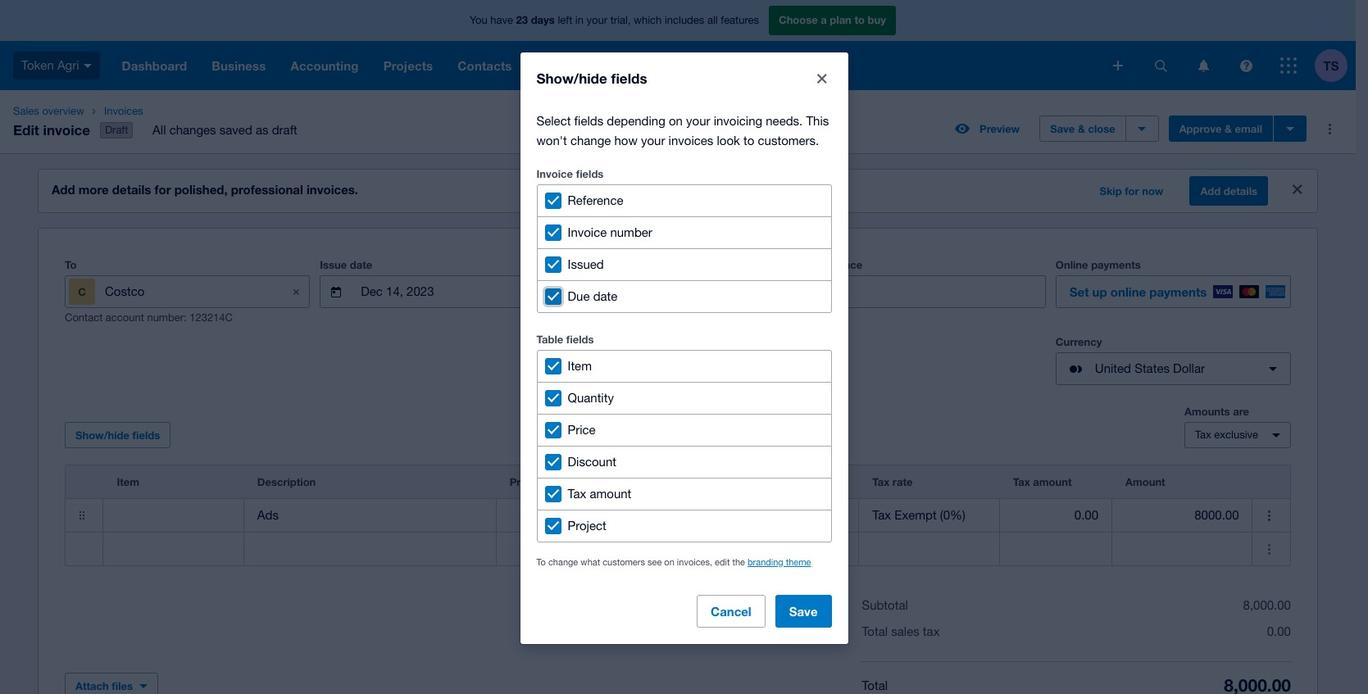 Task type: vqa. For each thing, say whether or not it's contained in the screenshot.
your to the middle
yes



Task type: locate. For each thing, give the bounding box(es) containing it.
professional
[[231, 182, 303, 197]]

1 vertical spatial payments
[[1150, 285, 1208, 299]]

add
[[52, 182, 75, 197], [1201, 185, 1221, 198]]

& left the "close"
[[1078, 122, 1086, 135]]

1 vertical spatial amount field
[[1113, 534, 1253, 565]]

to
[[855, 13, 865, 26], [744, 133, 755, 147]]

to inside show/hide fields 'dialog'
[[537, 557, 546, 567]]

1 horizontal spatial to
[[537, 557, 546, 567]]

ts
[[1324, 58, 1340, 73]]

edit
[[715, 557, 730, 567]]

preview button
[[946, 116, 1030, 142]]

total for total sales tax
[[862, 625, 888, 639]]

0 horizontal spatial for
[[155, 182, 171, 197]]

in
[[576, 14, 584, 26]]

0 vertical spatial change
[[571, 133, 611, 147]]

united states dollar button
[[1056, 353, 1292, 386]]

exclusive
[[1215, 429, 1259, 441]]

0 horizontal spatial add
[[52, 182, 75, 197]]

& inside button
[[1078, 122, 1086, 135]]

1 vertical spatial price field
[[497, 534, 636, 565]]

Discount field
[[637, 500, 718, 532]]

invoice down won't on the left top of the page
[[537, 167, 573, 180]]

1 vertical spatial invoice
[[568, 225, 607, 239]]

to right 'look'
[[744, 133, 755, 147]]

1 vertical spatial item
[[117, 476, 140, 489]]

0 horizontal spatial show/hide
[[75, 429, 130, 442]]

invoice
[[537, 167, 573, 180], [568, 225, 607, 239], [565, 258, 602, 272]]

save inside save & close button
[[1051, 122, 1075, 135]]

1 horizontal spatial payments
[[1150, 285, 1208, 299]]

item inside the invoice line item list element
[[117, 476, 140, 489]]

united
[[1096, 362, 1132, 376]]

0 horizontal spatial save
[[790, 604, 818, 619]]

add details
[[1201, 185, 1258, 198]]

price inside table fields group
[[568, 423, 596, 437]]

2 horizontal spatial your
[[686, 114, 711, 128]]

details inside add details button
[[1224, 185, 1258, 198]]

number down add more details for polished, professional invoices. 'status'
[[611, 225, 653, 239]]

add for add more details for polished, professional invoices.
[[52, 182, 75, 197]]

1 vertical spatial price
[[510, 476, 536, 489]]

& inside button
[[1225, 122, 1233, 135]]

& for close
[[1078, 122, 1086, 135]]

have
[[491, 14, 513, 26]]

1 horizontal spatial amount
[[1034, 476, 1072, 489]]

1 horizontal spatial item
[[568, 359, 592, 373]]

0 horizontal spatial date
[[350, 258, 373, 272]]

all
[[708, 14, 718, 26]]

on inside select fields depending on your invoicing needs.  this won't change how your invoices look to customers.
[[669, 114, 683, 128]]

states
[[1135, 362, 1170, 376]]

date right due
[[593, 289, 618, 303]]

item down the table fields
[[568, 359, 592, 373]]

to left buy
[[855, 13, 865, 26]]

0 horizontal spatial reference
[[568, 193, 624, 207]]

plan
[[830, 13, 852, 26]]

1 vertical spatial show/hide fields
[[75, 429, 160, 442]]

0 vertical spatial to
[[855, 13, 865, 26]]

date inside invoice fields "group"
[[593, 289, 618, 303]]

invoice number up due date
[[565, 258, 644, 272]]

0 vertical spatial 0.00
[[1075, 509, 1099, 523]]

dollar
[[1174, 362, 1206, 376]]

draft
[[105, 124, 128, 136]]

invoice for invoice number element
[[565, 258, 602, 272]]

2 vertical spatial invoice
[[565, 258, 602, 272]]

set
[[1070, 285, 1090, 299]]

table fields
[[537, 333, 594, 346]]

1 horizontal spatial to
[[855, 13, 865, 26]]

0 vertical spatial date
[[350, 258, 373, 272]]

0 vertical spatial show/hide fields
[[537, 69, 648, 87]]

all
[[153, 123, 166, 137]]

project
[[568, 519, 607, 533]]

a
[[821, 13, 827, 26]]

more date options image
[[523, 276, 556, 308]]

Reference text field
[[850, 276, 1046, 308]]

1 horizontal spatial for
[[1125, 185, 1140, 198]]

online
[[1111, 285, 1147, 299]]

0 horizontal spatial to
[[744, 133, 755, 147]]

details down "email"
[[1224, 185, 1258, 198]]

0 horizontal spatial your
[[587, 14, 608, 26]]

now
[[1143, 185, 1164, 198]]

account
[[732, 476, 775, 489]]

contact account number: 123214c
[[65, 312, 233, 324]]

invoice number up issued
[[568, 225, 653, 239]]

invoice number element
[[565, 276, 801, 308]]

payments right online
[[1150, 285, 1208, 299]]

payments
[[1092, 258, 1141, 272], [1150, 285, 1208, 299]]

1 vertical spatial to
[[744, 133, 755, 147]]

you have 23 days left in your trial, which includes all features
[[470, 13, 759, 26]]

ts button
[[1316, 41, 1357, 90]]

0 vertical spatial total
[[862, 625, 888, 639]]

tax amount inside the invoice line item list element
[[1013, 476, 1072, 489]]

0 horizontal spatial item
[[117, 476, 140, 489]]

reference inside invoice fields "group"
[[568, 193, 624, 207]]

add inside button
[[1201, 185, 1221, 198]]

to for to
[[65, 258, 77, 272]]

1 vertical spatial save
[[790, 604, 818, 619]]

0 vertical spatial save
[[1051, 122, 1075, 135]]

Issue date text field
[[359, 276, 516, 308]]

1 vertical spatial your
[[686, 114, 711, 128]]

item inside table fields group
[[568, 359, 592, 373]]

number
[[611, 225, 653, 239], [605, 258, 644, 272]]

depending
[[607, 114, 666, 128]]

cancel
[[711, 604, 752, 619]]

save
[[1051, 122, 1075, 135], [790, 604, 818, 619]]

change left what
[[549, 557, 578, 567]]

0 vertical spatial your
[[587, 14, 608, 26]]

currency
[[1056, 336, 1103, 349]]

0 vertical spatial number
[[611, 225, 653, 239]]

your right in on the top left of page
[[587, 14, 608, 26]]

1 amount field from the top
[[1113, 500, 1253, 532]]

to up contact
[[65, 258, 77, 272]]

left
[[558, 14, 573, 26]]

0 vertical spatial invoice number
[[568, 225, 653, 239]]

1 horizontal spatial your
[[641, 133, 666, 147]]

token agri
[[21, 58, 79, 72]]

on right see at the left bottom of page
[[665, 557, 675, 567]]

for left polished,
[[155, 182, 171, 197]]

save down theme at right bottom
[[790, 604, 818, 619]]

0 horizontal spatial show/hide fields
[[75, 429, 160, 442]]

0 horizontal spatial payments
[[1092, 258, 1141, 272]]

set up online payments button
[[1056, 276, 1292, 308]]

0 vertical spatial on
[[669, 114, 683, 128]]

united states dollar
[[1096, 362, 1206, 376]]

change left how
[[571, 133, 611, 147]]

preview
[[980, 122, 1020, 135]]

save inside save button
[[790, 604, 818, 619]]

1 vertical spatial number
[[605, 258, 644, 272]]

branding
[[748, 557, 784, 567]]

table fields group
[[537, 350, 832, 543]]

1 horizontal spatial save
[[1051, 122, 1075, 135]]

1 horizontal spatial tax amount
[[1013, 476, 1072, 489]]

price field down project
[[497, 534, 636, 565]]

save left the "close"
[[1051, 122, 1075, 135]]

price field up what
[[497, 500, 636, 532]]

1 horizontal spatial price
[[568, 423, 596, 437]]

invoice up due
[[565, 258, 602, 272]]

ts banner
[[0, 0, 1357, 90]]

0 horizontal spatial price
[[510, 476, 536, 489]]

1 vertical spatial total
[[862, 679, 888, 693]]

1 horizontal spatial date
[[593, 289, 618, 303]]

1 vertical spatial invoice number
[[565, 258, 644, 272]]

to left what
[[537, 557, 546, 567]]

0 vertical spatial price
[[568, 423, 596, 437]]

1 horizontal spatial details
[[1224, 185, 1258, 198]]

number inside invoice fields "group"
[[611, 225, 653, 239]]

& left "email"
[[1225, 122, 1233, 135]]

add more details for polished, professional invoices. status
[[39, 170, 1318, 213]]

sales overview link
[[7, 103, 91, 120]]

0 horizontal spatial amount
[[590, 487, 632, 501]]

for
[[155, 182, 171, 197], [1125, 185, 1140, 198]]

sales
[[892, 625, 920, 639]]

1 & from the left
[[1078, 122, 1086, 135]]

2 total from the top
[[862, 679, 888, 693]]

set up online payments
[[1070, 285, 1208, 299]]

change inside select fields depending on your invoicing needs.  this won't change how your invoices look to customers.
[[571, 133, 611, 147]]

this
[[807, 114, 829, 128]]

Description text field
[[244, 534, 496, 565]]

tax amount
[[1013, 476, 1072, 489], [568, 487, 632, 501]]

discount
[[568, 455, 617, 469]]

rate
[[893, 476, 913, 489]]

item down "show/hide fields" button
[[117, 476, 140, 489]]

1 vertical spatial to
[[537, 557, 546, 567]]

1 vertical spatial 0.00
[[1268, 625, 1292, 639]]

0 vertical spatial item
[[568, 359, 592, 373]]

to
[[65, 258, 77, 272], [537, 557, 546, 567]]

add right now
[[1201, 185, 1221, 198]]

amount inside table fields group
[[590, 487, 632, 501]]

number:
[[147, 312, 187, 324]]

approve & email
[[1180, 122, 1263, 135]]

0 horizontal spatial 0.00
[[1075, 509, 1099, 523]]

invoice inside "group"
[[568, 225, 607, 239]]

Amount field
[[1113, 500, 1253, 532], [1113, 534, 1253, 565]]

1 horizontal spatial show/hide
[[537, 69, 608, 87]]

online payments
[[1056, 258, 1141, 272]]

tax exclusive
[[1196, 429, 1259, 441]]

1 vertical spatial date
[[593, 289, 618, 303]]

0 vertical spatial reference
[[568, 193, 624, 207]]

your down depending
[[641, 133, 666, 147]]

to inside ts banner
[[855, 13, 865, 26]]

0 horizontal spatial &
[[1078, 122, 1086, 135]]

total
[[862, 625, 888, 639], [862, 679, 888, 693]]

tax inside popup button
[[1196, 429, 1212, 441]]

1 horizontal spatial reference
[[811, 258, 863, 272]]

save for save
[[790, 604, 818, 619]]

amounts
[[1185, 405, 1231, 418]]

0 horizontal spatial to
[[65, 258, 77, 272]]

svg image
[[1155, 59, 1167, 72], [1199, 59, 1209, 72], [1240, 59, 1253, 72], [1114, 61, 1124, 71], [83, 64, 91, 68]]

date right issue
[[350, 258, 373, 272]]

reference
[[568, 193, 624, 207], [811, 258, 863, 272]]

0 vertical spatial payments
[[1092, 258, 1141, 272]]

look
[[717, 133, 740, 147]]

approve
[[1180, 122, 1222, 135]]

2 & from the left
[[1225, 122, 1233, 135]]

details
[[112, 182, 151, 197], [1224, 185, 1258, 198]]

0 vertical spatial show/hide
[[537, 69, 608, 87]]

0 horizontal spatial tax amount
[[568, 487, 632, 501]]

for left now
[[1125, 185, 1140, 198]]

0 vertical spatial amount field
[[1113, 500, 1253, 532]]

see
[[648, 557, 662, 567]]

your up invoices
[[686, 114, 711, 128]]

Price field
[[497, 500, 636, 532], [497, 534, 636, 565]]

0 vertical spatial to
[[65, 258, 77, 272]]

fields
[[611, 69, 648, 87], [575, 114, 604, 128], [576, 167, 604, 180], [567, 333, 594, 346], [133, 429, 160, 442]]

1 total from the top
[[862, 625, 888, 639]]

invoice number inside invoice fields "group"
[[568, 225, 653, 239]]

on up invoices
[[669, 114, 683, 128]]

1 horizontal spatial &
[[1225, 122, 1233, 135]]

Description text field
[[244, 500, 496, 532]]

theme
[[786, 557, 812, 567]]

payments up online
[[1092, 258, 1141, 272]]

0 vertical spatial invoice
[[537, 167, 573, 180]]

fields inside select fields depending on your invoicing needs.  this won't change how your invoices look to customers.
[[575, 114, 604, 128]]

details right more
[[112, 182, 151, 197]]

show/hide fields inside 'dialog'
[[537, 69, 648, 87]]

total down subtotal
[[862, 625, 888, 639]]

1 horizontal spatial add
[[1201, 185, 1221, 198]]

customers
[[603, 557, 645, 567]]

total down total sales tax
[[862, 679, 888, 693]]

number right issued
[[605, 258, 644, 272]]

add left more
[[52, 182, 75, 197]]

on
[[669, 114, 683, 128], [665, 557, 675, 567]]

2 vertical spatial your
[[641, 133, 666, 147]]

0 vertical spatial price field
[[497, 500, 636, 532]]

1 vertical spatial show/hide
[[75, 429, 130, 442]]

what
[[581, 557, 600, 567]]

email
[[1236, 122, 1263, 135]]

invoice up issued
[[568, 225, 607, 239]]

1 horizontal spatial show/hide fields
[[537, 69, 648, 87]]

show/hide fields
[[537, 69, 648, 87], [75, 429, 160, 442]]



Task type: describe. For each thing, give the bounding box(es) containing it.
trial,
[[611, 14, 631, 26]]

for inside button
[[1125, 185, 1140, 198]]

123214c
[[190, 312, 233, 324]]

fields inside button
[[133, 429, 160, 442]]

1 vertical spatial on
[[665, 557, 675, 567]]

& for email
[[1225, 122, 1233, 135]]

invoice fields
[[537, 167, 604, 180]]

to for to change what customers see on invoices, edit the branding theme
[[537, 557, 546, 567]]

branding theme link
[[748, 557, 812, 567]]

tax inside table fields group
[[568, 487, 587, 501]]

invoice for invoice fields "group"
[[537, 167, 573, 180]]

issue date
[[320, 258, 373, 272]]

how
[[615, 133, 638, 147]]

up
[[1093, 285, 1108, 299]]

invoice line item list element
[[65, 465, 1292, 567]]

save for save & close
[[1051, 122, 1075, 135]]

amount
[[1126, 476, 1166, 489]]

token
[[21, 58, 54, 72]]

0.00 inside the invoice line item list element
[[1075, 509, 1099, 523]]

date for issue date
[[350, 258, 373, 272]]

amount inside the invoice line item list element
[[1034, 476, 1072, 489]]

add details button
[[1190, 176, 1269, 206]]

c
[[78, 286, 86, 299]]

1 vertical spatial change
[[549, 557, 578, 567]]

customers.
[[758, 133, 820, 147]]

skip for now button
[[1090, 178, 1174, 204]]

includes
[[665, 14, 705, 26]]

0 horizontal spatial details
[[112, 182, 151, 197]]

tax exclusive button
[[1185, 422, 1292, 449]]

total for total
[[862, 679, 888, 693]]

cancel button
[[697, 595, 766, 628]]

quantity
[[568, 391, 614, 405]]

overview
[[42, 105, 84, 117]]

select fields depending on your invoicing needs.  this won't change how your invoices look to customers.
[[537, 114, 829, 147]]

invoicing
[[714, 114, 763, 128]]

skip
[[1100, 185, 1123, 198]]

invoice fields group
[[537, 184, 832, 313]]

edit
[[13, 121, 39, 138]]

are
[[1234, 405, 1250, 418]]

save & close button
[[1040, 116, 1127, 142]]

won't
[[537, 133, 567, 147]]

date for due date
[[593, 289, 618, 303]]

online
[[1056, 258, 1089, 272]]

invoices
[[669, 133, 714, 147]]

due
[[568, 289, 590, 303]]

svg image
[[1281, 57, 1297, 74]]

1 horizontal spatial 0.00
[[1268, 625, 1292, 639]]

8,000.00
[[1244, 599, 1292, 613]]

all changes saved as draft
[[153, 123, 298, 137]]

show/hide fields button
[[65, 422, 171, 449]]

you
[[470, 14, 488, 26]]

add for add details
[[1201, 185, 1221, 198]]

tax rate
[[873, 476, 913, 489]]

attach files button
[[65, 673, 158, 695]]

your inside you have 23 days left in your trial, which includes all features
[[587, 14, 608, 26]]

changes
[[169, 123, 216, 137]]

select
[[537, 114, 571, 128]]

the
[[733, 557, 746, 567]]

to inside select fields depending on your invoicing needs.  this won't change how your invoices look to customers.
[[744, 133, 755, 147]]

invoices.
[[307, 182, 358, 197]]

edit invoice
[[13, 121, 90, 138]]

sales overview
[[13, 105, 84, 117]]

add more details for polished, professional invoices.
[[52, 182, 358, 197]]

total sales tax
[[862, 625, 940, 639]]

show/hide inside 'dialog'
[[537, 69, 608, 87]]

issued
[[568, 257, 604, 271]]

1 vertical spatial reference
[[811, 258, 863, 272]]

close image
[[806, 62, 839, 95]]

2 amount field from the top
[[1113, 534, 1253, 565]]

save & close
[[1051, 122, 1116, 135]]

table
[[537, 333, 564, 346]]

close
[[1089, 122, 1116, 135]]

2 price field from the top
[[497, 534, 636, 565]]

account
[[106, 312, 144, 324]]

svg image inside token agri "popup button"
[[83, 64, 91, 68]]

agri
[[57, 58, 79, 72]]

Invoice number text field
[[605, 276, 800, 308]]

save button
[[776, 595, 832, 628]]

tax amount inside table fields group
[[568, 487, 632, 501]]

polished,
[[174, 182, 228, 197]]

features
[[721, 14, 759, 26]]

payments inside popup button
[[1150, 285, 1208, 299]]

saved
[[220, 123, 252, 137]]

to change what customers see on invoices, edit the branding theme
[[537, 557, 812, 567]]

sales
[[13, 105, 39, 117]]

invoice
[[43, 121, 90, 138]]

disc.
[[650, 476, 676, 489]]

show/hide inside button
[[75, 429, 130, 442]]

skip for now
[[1100, 185, 1164, 198]]

invoices,
[[677, 557, 713, 567]]

choose
[[779, 13, 818, 26]]

show/hide fields inside button
[[75, 429, 160, 442]]

price inside the invoice line item list element
[[510, 476, 536, 489]]

needs.
[[766, 114, 803, 128]]

files
[[112, 680, 133, 693]]

description
[[257, 476, 316, 489]]

tax
[[923, 625, 940, 639]]

buy
[[868, 13, 887, 26]]

invoices
[[104, 105, 143, 117]]

1 price field from the top
[[497, 500, 636, 532]]

as
[[256, 123, 269, 137]]

23
[[516, 13, 528, 26]]

contact
[[65, 312, 103, 324]]

show/hide fields dialog
[[520, 52, 848, 644]]



